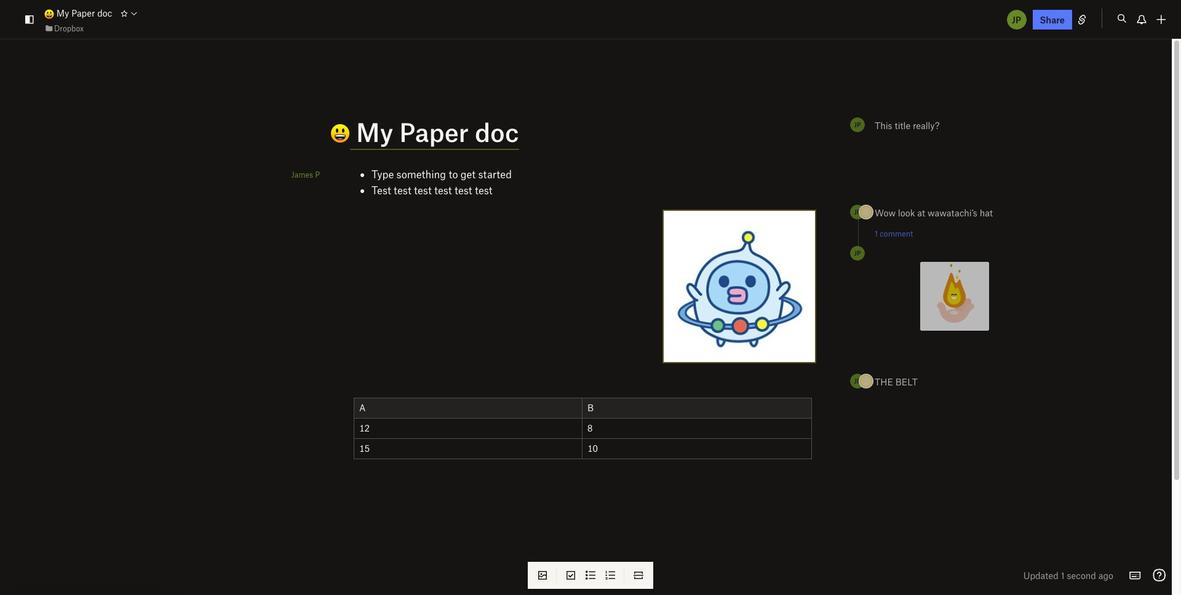 Task type: vqa. For each thing, say whether or not it's contained in the screenshot.
'Terry'
no



Task type: locate. For each thing, give the bounding box(es) containing it.
this title really?
[[875, 120, 940, 131]]

2 test from the left
[[414, 184, 432, 196]]

1 horizontal spatial my paper doc
[[350, 116, 519, 147]]

test down 'started'
[[475, 184, 493, 196]]

test right test at the top left
[[394, 184, 412, 196]]

jp left share popup button
[[1012, 14, 1022, 25]]

paper up something
[[400, 116, 469, 147]]

heading
[[304, 116, 815, 150]]

2
[[738, 321, 742, 330], [864, 377, 869, 386]]

sticker: hand making fire image
[[921, 262, 990, 331]]

my inside heading
[[356, 116, 393, 147]]

my right grinning face with big eyes icon
[[56, 8, 69, 19]]

my paper doc
[[54, 8, 112, 19], [350, 116, 519, 147]]

test
[[394, 184, 412, 196], [414, 184, 432, 196], [435, 184, 452, 196], [455, 184, 472, 196], [475, 184, 493, 196]]

test down to
[[435, 184, 452, 196]]

1 vertical spatial doc
[[475, 116, 519, 147]]

0 horizontal spatial 2
[[738, 321, 742, 330]]

0 horizontal spatial my paper doc
[[54, 8, 112, 19]]

look
[[898, 207, 915, 219]]

paper
[[72, 8, 95, 19], [400, 116, 469, 147]]

my paper doc up something
[[350, 116, 519, 147]]

1 vertical spatial paper
[[400, 116, 469, 147]]

0 horizontal spatial my
[[56, 8, 69, 19]]

jp 1
[[855, 208, 868, 217]]

get
[[461, 168, 476, 180]]

1 horizontal spatial doc
[[475, 116, 519, 147]]

type
[[372, 168, 394, 180]]

this
[[875, 120, 893, 131]]

1 horizontal spatial paper
[[400, 116, 469, 147]]

1 horizontal spatial 2
[[864, 377, 869, 386]]

0 vertical spatial paper
[[72, 8, 95, 19]]

jp left wow
[[855, 208, 861, 216]]

doc
[[97, 8, 112, 19], [475, 116, 519, 147]]

second
[[1067, 571, 1097, 582]]

heading containing my paper doc
[[304, 116, 815, 150]]

1 vertical spatial my
[[356, 116, 393, 147]]

jp button
[[1006, 8, 1028, 30]]

3 test from the left
[[435, 184, 452, 196]]

my up type
[[356, 116, 393, 147]]

1 comment
[[875, 229, 914, 239]]

updated
[[1024, 571, 1059, 582]]

jp
[[1012, 14, 1022, 25], [855, 121, 861, 129], [855, 208, 861, 216], [855, 249, 861, 257], [855, 377, 861, 385]]

jp left the
[[855, 377, 861, 385]]

1 horizontal spatial my
[[356, 116, 393, 147]]

dropbox
[[54, 23, 84, 33]]

doc right grinning face with big eyes icon
[[97, 8, 112, 19]]

test
[[372, 184, 391, 196]]

0 vertical spatial my paper doc
[[54, 8, 112, 19]]

at
[[918, 207, 926, 219]]

wow look at wawatachi's hat
[[875, 207, 993, 219]]

1
[[865, 208, 868, 217], [875, 229, 878, 239], [749, 233, 752, 241], [1061, 571, 1065, 582]]

test down something
[[414, 184, 432, 196]]

1 vertical spatial 2
[[864, 377, 869, 386]]

share
[[1040, 14, 1065, 25]]

15
[[359, 443, 370, 454]]

jp left the this
[[855, 121, 861, 129]]

my paper doc up dropbox
[[54, 8, 112, 19]]

0 vertical spatial 2
[[738, 321, 742, 330]]

user-uploaded image: wawatchi2.jpg image
[[664, 211, 815, 362]]

ago
[[1099, 571, 1114, 582]]

title
[[895, 120, 911, 131]]

8
[[588, 423, 593, 434]]

doc up 'started'
[[475, 116, 519, 147]]

4 test from the left
[[455, 184, 472, 196]]

test down get
[[455, 184, 472, 196]]

belt
[[896, 377, 918, 388]]

wow
[[875, 207, 896, 219]]

paper up dropbox
[[72, 8, 95, 19]]

jp down the jp 1
[[855, 249, 861, 257]]

something
[[397, 168, 446, 180]]

my
[[56, 8, 69, 19], [356, 116, 393, 147]]

0 horizontal spatial doc
[[97, 8, 112, 19]]



Task type: describe. For each thing, give the bounding box(es) containing it.
0 horizontal spatial paper
[[72, 8, 95, 19]]

a
[[359, 402, 366, 414]]

1 comment button
[[875, 229, 914, 239]]

started
[[479, 168, 512, 180]]

really?
[[913, 120, 940, 131]]

10
[[588, 443, 598, 454]]

0 vertical spatial doc
[[97, 8, 112, 19]]

b
[[588, 402, 594, 414]]

jp inside 'jp' button
[[1012, 14, 1022, 25]]

jp 2
[[855, 377, 869, 386]]

0 vertical spatial my
[[56, 8, 69, 19]]

to
[[449, 168, 458, 180]]

the belt
[[875, 377, 918, 388]]

annotation 1 element
[[741, 228, 759, 246]]

1 test from the left
[[394, 184, 412, 196]]

5 test from the left
[[475, 184, 493, 196]]

comment
[[880, 229, 914, 239]]

12
[[359, 423, 370, 434]]

1 vertical spatial my paper doc
[[350, 116, 519, 147]]

hat
[[980, 207, 993, 219]]

jp inside jp 2
[[855, 377, 861, 385]]

updated 1 second ago
[[1024, 571, 1114, 582]]

share button
[[1033, 10, 1073, 29]]

jp inside the jp 1
[[855, 208, 861, 216]]

grinning face with big eyes image
[[44, 9, 54, 19]]

wawatachi's
[[928, 207, 978, 219]]

annotation 2 element
[[731, 316, 750, 335]]

the
[[875, 377, 894, 388]]

😃
[[304, 118, 329, 149]]

my paper doc link
[[44, 6, 112, 20]]

type something to get started test test test test test test
[[372, 168, 512, 196]]

dropbox link
[[44, 22, 84, 34]]



